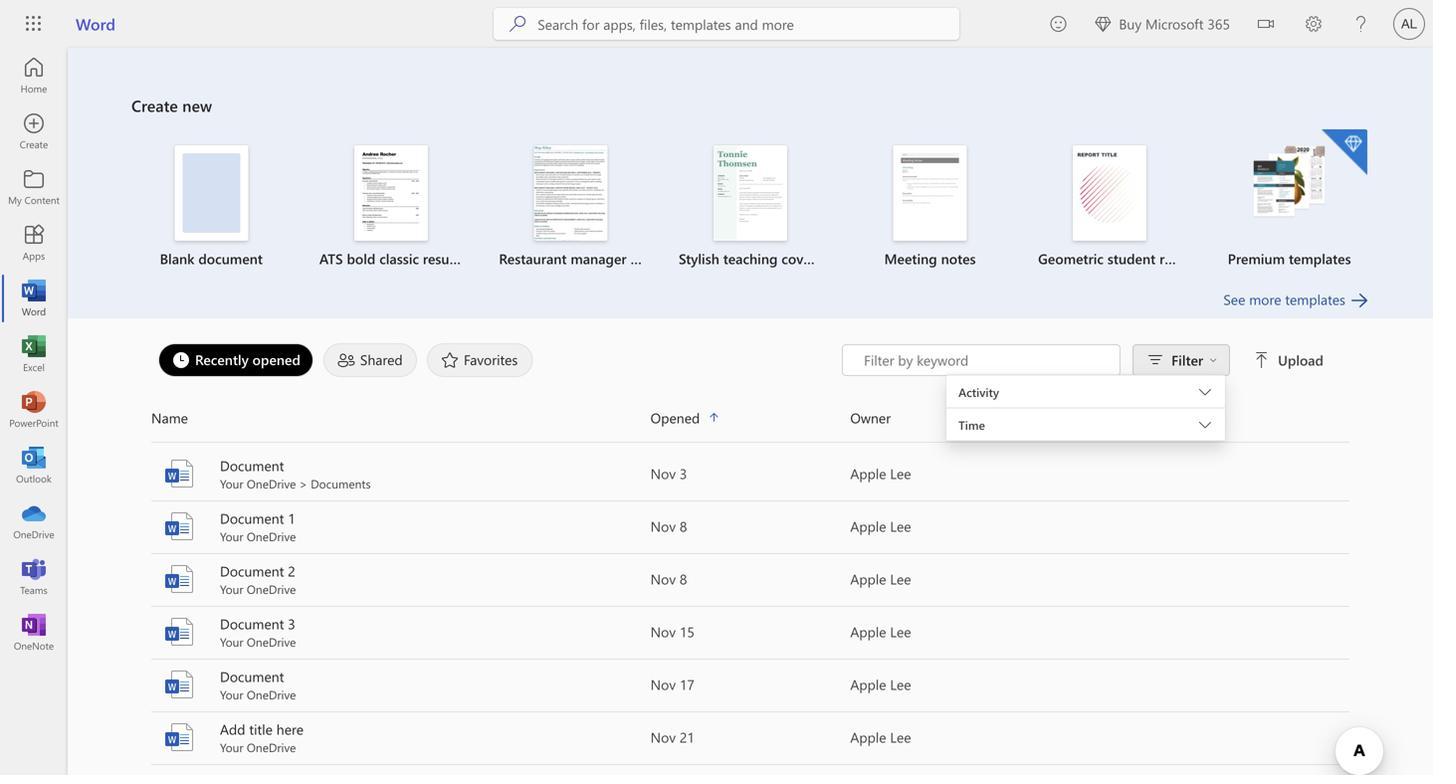 Task type: vqa. For each thing, say whether or not it's contained in the screenshot.


Task type: locate. For each thing, give the bounding box(es) containing it.
home image
[[24, 66, 44, 86]]

lee for document 2 your onedrive
[[890, 570, 912, 588]]

resume left stylish
[[631, 249, 677, 268]]

 upload
[[1255, 351, 1324, 369]]

onedrive inside document 3 your onedrive
[[247, 634, 296, 650]]

1 your from the top
[[220, 476, 243, 492]]

6 apple lee from the top
[[851, 728, 912, 747]]

onedrive up "document your onedrive"
[[247, 634, 296, 650]]

displaying 8 out of 16 files. status
[[842, 344, 1328, 446]]

name document cell down "name document 3" 'cell'
[[151, 667, 651, 703]]

0 vertical spatial nov 8
[[651, 517, 687, 536]]

apple lee
[[851, 464, 912, 483], [851, 517, 912, 536], [851, 570, 912, 588], [851, 623, 912, 641], [851, 675, 912, 694], [851, 728, 912, 747]]

here
[[277, 720, 304, 739]]

see more templates
[[1224, 290, 1346, 309]]

recently opened
[[195, 350, 301, 369]]

6 lee from the top
[[890, 728, 912, 747]]

8 up 15
[[680, 570, 687, 588]]

navigation
[[0, 48, 68, 661]]

2 document from the top
[[220, 509, 284, 528]]

nov for document 3 your onedrive
[[651, 623, 676, 641]]

shared
[[360, 350, 403, 369]]

see
[[1224, 290, 1246, 309]]

1
[[288, 509, 296, 528]]

document for document your onedrive
[[220, 668, 284, 686]]

onedrive down 1
[[247, 529, 296, 545]]

nov up nov 15
[[651, 570, 676, 588]]

3 word image from the top
[[163, 669, 195, 701]]

document left 1
[[220, 509, 284, 528]]

lee for add title here your onedrive
[[890, 728, 912, 747]]

row containing name
[[151, 402, 1350, 443]]

filter 
[[1172, 351, 1218, 369]]

your inside add title here your onedrive
[[220, 740, 243, 756]]

word image for document 1
[[163, 511, 195, 543]]

word image left add
[[163, 722, 195, 754]]

onedrive down 2
[[247, 581, 296, 597]]

4 apple lee from the top
[[851, 623, 912, 641]]

stylish teaching cover letter element
[[673, 145, 854, 269]]


[[1255, 352, 1270, 368]]

nov left 17
[[651, 675, 676, 694]]

your inside document 3 your onedrive
[[220, 634, 243, 650]]

upload
[[1278, 351, 1324, 369]]

onedrive inside document 2 your onedrive
[[247, 581, 296, 597]]

word image inside "name document 3" 'cell'
[[163, 616, 195, 648]]

activity inside displaying 8 out of 16 files. status
[[959, 384, 999, 400]]

tab list containing recently opened
[[153, 338, 842, 382]]

word banner
[[0, 0, 1434, 51]]

4 lee from the top
[[890, 623, 912, 641]]

templates inside see more templates button
[[1286, 290, 1346, 309]]

outlook image
[[24, 456, 44, 476]]

create new
[[131, 95, 212, 116]]

1 lee from the top
[[890, 464, 912, 483]]

1 name document cell from the top
[[151, 456, 651, 492]]

None search field
[[494, 8, 960, 40]]

apple lee for document 2 your onedrive
[[851, 570, 912, 588]]

2 nov 8 from the top
[[651, 570, 687, 588]]

0 vertical spatial word image
[[163, 511, 195, 543]]

3
[[680, 464, 687, 483], [288, 615, 296, 633]]

3 apple lee from the top
[[851, 570, 912, 588]]

0 horizontal spatial resume
[[423, 249, 469, 268]]

lee for document your onedrive > documents
[[890, 464, 912, 483]]

meeting
[[885, 249, 938, 268]]

3 nov from the top
[[651, 570, 676, 588]]

1 vertical spatial nov 8
[[651, 570, 687, 588]]

document up "document 1 your onedrive"
[[220, 456, 284, 475]]

stylish teaching cover letter
[[679, 249, 854, 268]]

0 vertical spatial 3
[[680, 464, 687, 483]]

name document cell up name document 1 cell
[[151, 456, 651, 492]]

5 document from the top
[[220, 668, 284, 686]]

document down document 3 your onedrive
[[220, 668, 284, 686]]

6 nov from the top
[[651, 728, 676, 747]]

nov left 15
[[651, 623, 676, 641]]

4 your from the top
[[220, 634, 243, 650]]

restaurant manager resume image
[[534, 145, 608, 241]]

4 nov from the top
[[651, 623, 676, 641]]

document for document 2 your onedrive
[[220, 562, 284, 580]]

menu inside displaying 8 out of 16 files. status
[[947, 375, 1226, 376]]

1 vertical spatial 3
[[288, 615, 296, 633]]

restaurant manager resume element
[[493, 145, 677, 269]]

0 vertical spatial name document cell
[[151, 456, 651, 492]]

name document 1 cell
[[151, 509, 651, 545]]

1 horizontal spatial activity
[[1050, 409, 1095, 427]]

5 apple lee from the top
[[851, 675, 912, 694]]

8
[[680, 517, 687, 536], [680, 570, 687, 588]]

nov left 21
[[651, 728, 676, 747]]

3 your from the top
[[220, 581, 243, 597]]

time
[[959, 417, 985, 433]]

5 lee from the top
[[890, 675, 912, 694]]

word image inside name document cell
[[163, 458, 195, 490]]

create image
[[24, 121, 44, 141]]

word image
[[163, 511, 195, 543], [163, 563, 195, 595], [163, 669, 195, 701]]

3 apple from the top
[[851, 570, 887, 588]]

resume right classic
[[423, 249, 469, 268]]

4 document from the top
[[220, 615, 284, 633]]

word image left "document your onedrive"
[[163, 669, 195, 701]]

1 nov 8 from the top
[[651, 517, 687, 536]]

nov 15
[[651, 623, 695, 641]]

3 lee from the top
[[890, 570, 912, 588]]

1 onedrive from the top
[[247, 476, 296, 492]]

name document cell for nov 3
[[151, 456, 651, 492]]

1 horizontal spatial 3
[[680, 464, 687, 483]]

add title here your onedrive
[[220, 720, 304, 756]]

menu
[[947, 375, 1226, 376]]

nov 8
[[651, 517, 687, 536], [651, 570, 687, 588]]

onedrive inside "document your onedrive"
[[247, 687, 296, 703]]

list
[[131, 127, 1370, 289]]

word image left "document 1 your onedrive"
[[163, 511, 195, 543]]

2 lee from the top
[[890, 517, 912, 536]]

opened
[[253, 350, 301, 369]]

1 8 from the top
[[680, 517, 687, 536]]

recently opened tab
[[153, 343, 319, 377]]

1 vertical spatial name document cell
[[151, 667, 651, 703]]

document inside "document 1 your onedrive"
[[220, 509, 284, 528]]

apple lee for document 1 your onedrive
[[851, 517, 912, 536]]

6 apple from the top
[[851, 728, 887, 747]]

document for document 3 your onedrive
[[220, 615, 284, 633]]

word image inside name document 1 cell
[[163, 511, 195, 543]]

document down document 2 your onedrive
[[220, 615, 284, 633]]

premium templates image
[[1253, 145, 1327, 219]]

recently opened element
[[158, 343, 314, 377]]

document inside document your onedrive > documents
[[220, 456, 284, 475]]

microsoft
[[1146, 14, 1204, 33]]

365
[[1208, 14, 1231, 33]]

blank
[[160, 249, 195, 268]]

your up add
[[220, 687, 243, 703]]

lee for document your onedrive
[[890, 675, 912, 694]]

word image inside "name document 2" cell
[[163, 563, 195, 595]]

5 apple from the top
[[851, 675, 887, 694]]

favorites element
[[427, 343, 533, 377]]

apple lee for add title here your onedrive
[[851, 728, 912, 747]]

1 apple from the top
[[851, 464, 887, 483]]

1 document from the top
[[220, 456, 284, 475]]

nov 8 down nov 3
[[651, 517, 687, 536]]

lee for document 1 your onedrive
[[890, 517, 912, 536]]

name document 3 cell
[[151, 614, 651, 650]]

stylish
[[679, 249, 720, 268]]

nov for document 2 your onedrive
[[651, 570, 676, 588]]

excel image
[[24, 344, 44, 364]]

word image left document 3 your onedrive
[[163, 616, 195, 648]]

5 nov from the top
[[651, 675, 676, 694]]

word image inside name document cell
[[163, 669, 195, 701]]

1 horizontal spatial resume
[[631, 249, 677, 268]]

your inside document your onedrive > documents
[[220, 476, 243, 492]]

lee
[[890, 464, 912, 483], [890, 517, 912, 536], [890, 570, 912, 588], [890, 623, 912, 641], [890, 675, 912, 694], [890, 728, 912, 747]]

buy
[[1119, 14, 1142, 33]]

cover
[[782, 249, 816, 268]]

restaurant manager resume
[[499, 249, 677, 268]]

apple
[[851, 464, 887, 483], [851, 517, 887, 536], [851, 570, 887, 588], [851, 623, 887, 641], [851, 675, 887, 694], [851, 728, 887, 747]]

onedrive
[[247, 476, 296, 492], [247, 529, 296, 545], [247, 581, 296, 597], [247, 634, 296, 650], [247, 687, 296, 703], [247, 740, 296, 756]]

nov 3
[[651, 464, 687, 483]]

3 down opened
[[680, 464, 687, 483]]

2 word image from the top
[[163, 563, 195, 595]]

apple for document your onedrive > documents
[[851, 464, 887, 483]]

geometric student report image
[[1073, 145, 1147, 241]]

2 apple from the top
[[851, 517, 887, 536]]

1 apple lee from the top
[[851, 464, 912, 483]]

Search box. Suggestions appear as you type. search field
[[538, 8, 960, 40]]

new
[[182, 95, 212, 116]]

resume
[[423, 249, 469, 268], [631, 249, 677, 268]]

6 onedrive from the top
[[247, 740, 296, 756]]

document 1 your onedrive
[[220, 509, 296, 545]]

0 vertical spatial activity
[[959, 384, 999, 400]]

bold
[[347, 249, 376, 268]]

recently
[[195, 350, 249, 369]]

your up "document your onedrive"
[[220, 634, 243, 650]]

6 your from the top
[[220, 740, 243, 756]]

classic
[[379, 249, 419, 268]]

activity
[[959, 384, 999, 400], [1050, 409, 1095, 427]]

tab list inside create new main content
[[153, 338, 842, 382]]

templates up see more templates button
[[1289, 249, 1352, 268]]

your
[[220, 476, 243, 492], [220, 529, 243, 545], [220, 581, 243, 597], [220, 634, 243, 650], [220, 687, 243, 703], [220, 740, 243, 756]]

0 vertical spatial templates
[[1289, 249, 1352, 268]]

onedrive down title
[[247, 740, 296, 756]]

nov down nov 3
[[651, 517, 676, 536]]

list containing blank document
[[131, 127, 1370, 289]]

nov down opened
[[651, 464, 676, 483]]

document inside document 3 your onedrive
[[220, 615, 284, 633]]

document inside document 2 your onedrive
[[220, 562, 284, 580]]

5 onedrive from the top
[[247, 687, 296, 703]]

activity inside column header
[[1050, 409, 1095, 427]]

3 down 2
[[288, 615, 296, 633]]

powerpoint image
[[24, 400, 44, 420]]

your up "document 1 your onedrive"
[[220, 476, 243, 492]]

5 your from the top
[[220, 687, 243, 703]]

your up document 2 your onedrive
[[220, 529, 243, 545]]

ats bold classic resume element
[[313, 145, 469, 269]]

name document cell for nov 17
[[151, 667, 651, 703]]

shared element
[[323, 343, 417, 377]]

Filter by keyword text field
[[862, 350, 1110, 370]]

onedrive left >
[[247, 476, 296, 492]]

stylish teaching cover letter image
[[714, 145, 787, 241]]

8 for 2
[[680, 570, 687, 588]]

8 down nov 3
[[680, 517, 687, 536]]

ats
[[319, 249, 343, 268]]

document inside "document your onedrive"
[[220, 668, 284, 686]]

your up document 3 your onedrive
[[220, 581, 243, 597]]

document 3 your onedrive
[[220, 615, 296, 650]]

1 word image from the top
[[163, 511, 195, 543]]

2 8 from the top
[[680, 570, 687, 588]]

word image left document 2 your onedrive
[[163, 563, 195, 595]]

3 inside document 3 your onedrive
[[288, 615, 296, 633]]

4 apple from the top
[[851, 623, 887, 641]]

row
[[151, 402, 1350, 443]]

1 nov from the top
[[651, 464, 676, 483]]

word image for document 2
[[163, 563, 195, 595]]

1 vertical spatial activity
[[1050, 409, 1095, 427]]

0 vertical spatial 8
[[680, 517, 687, 536]]

1 vertical spatial word image
[[163, 563, 195, 595]]

report
[[1160, 249, 1200, 268]]

premium templates diamond image
[[1322, 129, 1368, 175]]

8 for 1
[[680, 517, 687, 536]]

student
[[1108, 249, 1156, 268]]

ats bold classic resume image
[[354, 145, 428, 241]]

templates down premium templates
[[1286, 290, 1346, 309]]

apps image
[[24, 233, 44, 253]]

word image for document 3
[[163, 616, 195, 648]]

0 horizontal spatial 3
[[288, 615, 296, 633]]

owner button
[[851, 402, 1050, 434]]

nov
[[651, 464, 676, 483], [651, 517, 676, 536], [651, 570, 676, 588], [651, 623, 676, 641], [651, 675, 676, 694], [651, 728, 676, 747]]

name document cell
[[151, 456, 651, 492], [151, 667, 651, 703]]

document
[[220, 456, 284, 475], [220, 509, 284, 528], [220, 562, 284, 580], [220, 615, 284, 633], [220, 668, 284, 686]]

onenote image
[[24, 623, 44, 643]]

2 apple lee from the top
[[851, 517, 912, 536]]

your down add
[[220, 740, 243, 756]]

onedrive image
[[24, 512, 44, 532]]

1 vertical spatial 8
[[680, 570, 687, 588]]

2 your from the top
[[220, 529, 243, 545]]

nov 17
[[651, 675, 695, 694]]

onedrive inside add title here your onedrive
[[247, 740, 296, 756]]

document left 2
[[220, 562, 284, 580]]

apple for document 2 your onedrive
[[851, 570, 887, 588]]

0 horizontal spatial activity
[[959, 384, 999, 400]]

nov 21
[[651, 728, 695, 747]]

templates
[[1289, 249, 1352, 268], [1286, 290, 1346, 309]]

tab list
[[153, 338, 842, 382]]

2 onedrive from the top
[[247, 529, 296, 545]]

1 vertical spatial templates
[[1286, 290, 1346, 309]]

list inside create new main content
[[131, 127, 1370, 289]]

word image inside name add title here cell
[[163, 722, 195, 754]]

nov 8 up nov 15
[[651, 570, 687, 588]]


[[1210, 356, 1218, 364]]

2 nov from the top
[[651, 517, 676, 536]]

notes
[[941, 249, 976, 268]]

2 name document cell from the top
[[151, 667, 651, 703]]

3 onedrive from the top
[[247, 581, 296, 597]]

2 vertical spatial word image
[[163, 669, 195, 701]]

4 onedrive from the top
[[247, 634, 296, 650]]

word image
[[24, 289, 44, 309], [163, 458, 195, 490], [163, 616, 195, 648], [163, 722, 195, 754]]

opened
[[651, 409, 700, 427]]

3 document from the top
[[220, 562, 284, 580]]

onedrive up title
[[247, 687, 296, 703]]

ats bold classic resume
[[319, 249, 469, 268]]

word image down name
[[163, 458, 195, 490]]



Task type: describe. For each thing, give the bounding box(es) containing it.
activity, column 4 of 4 column header
[[1050, 402, 1350, 434]]

create new main content
[[68, 48, 1434, 776]]

15
[[680, 623, 695, 641]]

see more templates button
[[1224, 289, 1370, 311]]

owner
[[851, 409, 891, 427]]

17
[[680, 675, 695, 694]]

row inside create new main content
[[151, 402, 1350, 443]]

nov for document 1 your onedrive
[[651, 517, 676, 536]]

templates inside the 'premium templates' element
[[1289, 249, 1352, 268]]

document your onedrive
[[220, 668, 296, 703]]

geometric student report
[[1038, 249, 1200, 268]]

blank document
[[160, 249, 263, 268]]

create
[[131, 95, 178, 116]]

blank document element
[[133, 145, 289, 269]]

restaurant
[[499, 249, 567, 268]]

apple for document 1 your onedrive
[[851, 517, 887, 536]]

premium templates element
[[1212, 129, 1368, 269]]

shared tab
[[319, 343, 422, 377]]

3 for nov 3
[[680, 464, 687, 483]]

geometric student report element
[[1032, 145, 1200, 269]]

favorites tab
[[422, 343, 538, 377]]

your inside document 2 your onedrive
[[220, 581, 243, 597]]

your inside "document 1 your onedrive"
[[220, 529, 243, 545]]

name document 2 cell
[[151, 561, 651, 597]]

lee for document 3 your onedrive
[[890, 623, 912, 641]]

meeting notes element
[[852, 145, 1008, 269]]

my content image
[[24, 177, 44, 197]]

al
[[1402, 16, 1418, 31]]

your inside "document your onedrive"
[[220, 687, 243, 703]]

nov 8 for document 2
[[651, 570, 687, 588]]


[[1258, 16, 1274, 32]]

meeting notes image
[[894, 145, 967, 241]]

navigation inside the create new application
[[0, 48, 68, 661]]

create new application
[[0, 48, 1434, 776]]

nov for document your onedrive
[[651, 675, 676, 694]]

onedrive inside "document 1 your onedrive"
[[247, 529, 296, 545]]

nov for add title here your onedrive
[[651, 728, 676, 747]]

apple for document your onedrive
[[851, 675, 887, 694]]

al button
[[1386, 0, 1434, 48]]

opened button
[[651, 402, 851, 434]]

favorites
[[464, 350, 518, 369]]

21
[[680, 728, 695, 747]]

document your onedrive > documents
[[220, 456, 371, 492]]

word image for add title here
[[163, 722, 195, 754]]

word
[[76, 13, 116, 34]]

name
[[151, 409, 188, 427]]

2 resume from the left
[[631, 249, 677, 268]]

document for document your onedrive > documents
[[220, 456, 284, 475]]

2
[[288, 562, 296, 580]]

premium
[[1228, 249, 1285, 268]]

word image for document
[[163, 458, 195, 490]]


[[1095, 16, 1111, 32]]

document
[[198, 249, 263, 268]]

apple lee for document your onedrive
[[851, 675, 912, 694]]

 button
[[1242, 0, 1290, 51]]

word image down apps "icon"
[[24, 289, 44, 309]]

apple lee for document 3 your onedrive
[[851, 623, 912, 641]]

3 for document 3 your onedrive
[[288, 615, 296, 633]]

more
[[1250, 290, 1282, 309]]

nov for document your onedrive > documents
[[651, 464, 676, 483]]

add
[[220, 720, 245, 739]]

apple for document 3 your onedrive
[[851, 623, 887, 641]]

teaching
[[723, 249, 778, 268]]

word image for document
[[163, 669, 195, 701]]

apple lee for document your onedrive > documents
[[851, 464, 912, 483]]

meeting notes
[[885, 249, 976, 268]]

title
[[249, 720, 273, 739]]

nov 8 for document 1
[[651, 517, 687, 536]]

document for document 1 your onedrive
[[220, 509, 284, 528]]

documents
[[311, 476, 371, 492]]

premium templates
[[1228, 249, 1352, 268]]

name add title here cell
[[151, 720, 651, 756]]

letter
[[820, 249, 854, 268]]

name button
[[151, 402, 651, 434]]

>
[[299, 476, 308, 492]]

teams image
[[24, 567, 44, 587]]

onedrive inside document your onedrive > documents
[[247, 476, 296, 492]]

document 2 your onedrive
[[220, 562, 296, 597]]

1 resume from the left
[[423, 249, 469, 268]]

apple for add title here your onedrive
[[851, 728, 887, 747]]

 buy microsoft 365
[[1095, 14, 1231, 33]]

geometric
[[1038, 249, 1104, 268]]

filter
[[1172, 351, 1204, 369]]

none search field inside word banner
[[494, 8, 960, 40]]

manager
[[571, 249, 627, 268]]



